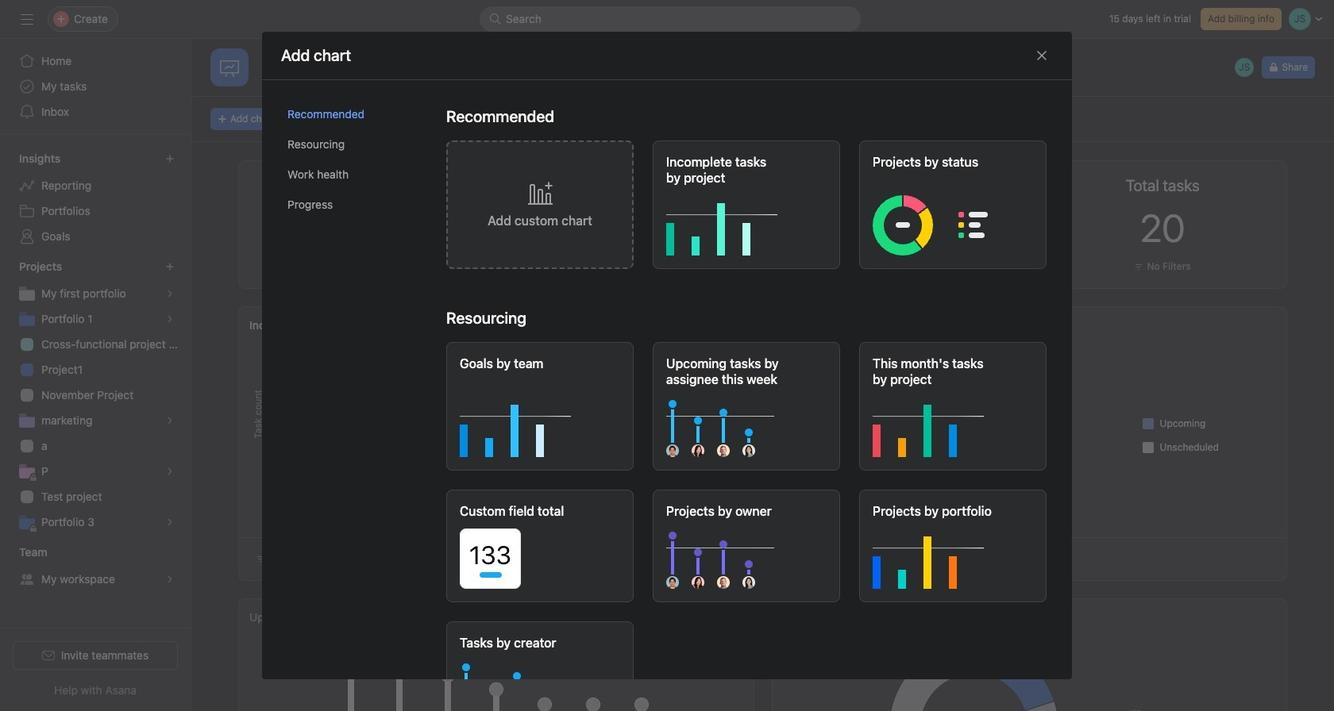 Task type: vqa. For each thing, say whether or not it's contained in the screenshot.
report icon
yes



Task type: locate. For each thing, give the bounding box(es) containing it.
close image
[[1036, 49, 1049, 62]]

1 horizontal spatial image of a blue lollipop chart image
[[666, 394, 829, 457]]

insights element
[[0, 145, 191, 253]]

image of a numeric rollup card image
[[460, 525, 622, 589]]

2 image of a multicolored column chart image from the top
[[873, 525, 1035, 589]]

list box
[[480, 6, 861, 32]]

projects element
[[0, 253, 191, 539]]

image of a blue column chart image
[[460, 394, 622, 457]]

0 horizontal spatial image of a blue lollipop chart image
[[460, 657, 622, 712]]

0 vertical spatial image of a blue lollipop chart image
[[666, 394, 829, 457]]

image of a green column chart image
[[666, 192, 829, 255]]

image of a multicolored column chart image
[[873, 394, 1035, 457], [873, 525, 1035, 589]]

image of a blue lollipop chart image
[[666, 394, 829, 457], [460, 657, 622, 712]]

global element
[[0, 39, 191, 134]]

hide sidebar image
[[21, 13, 33, 25]]

1 vertical spatial image of a multicolored column chart image
[[873, 525, 1035, 589]]

image of a multicolored donut chart image
[[873, 192, 1035, 255]]

0 vertical spatial image of a multicolored column chart image
[[873, 394, 1035, 457]]

show options image
[[403, 70, 416, 83]]



Task type: describe. For each thing, give the bounding box(es) containing it.
add to starred image
[[425, 70, 438, 83]]

image of a purple lollipop chart image
[[666, 525, 829, 589]]

report image
[[220, 58, 239, 77]]

prominent image
[[489, 13, 502, 25]]

1 image of a multicolored column chart image from the top
[[873, 394, 1035, 457]]

teams element
[[0, 539, 191, 596]]

1 vertical spatial image of a blue lollipop chart image
[[460, 657, 622, 712]]



